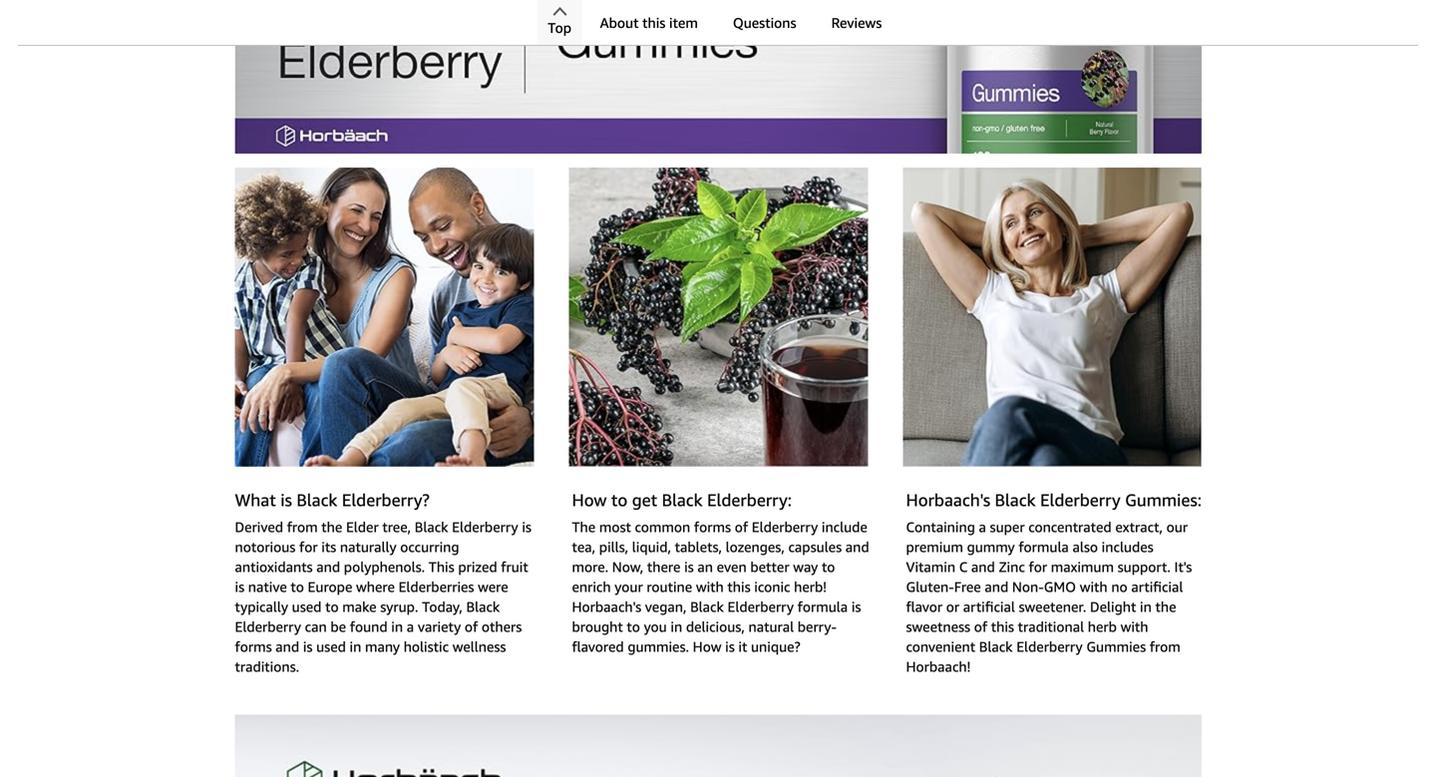 Task type: vqa. For each thing, say whether or not it's contained in the screenshot.


Task type: describe. For each thing, give the bounding box(es) containing it.
what is black elderberry? derived from the elder tree, black elderberry is notorious for its naturally occurring antioxidants and polyphenols. this prized fruit is native to europe where elderberries were typically used to make syrup. today, black elderberry can be found in a variety of others forms and is used in many holistic wellness traditions.
[[235, 490, 532, 675]]

capsules
[[789, 539, 842, 555]]

questions
[[733, 14, 797, 31]]

to right native
[[291, 579, 304, 595]]

about
[[600, 14, 639, 31]]

is left flavor
[[852, 598, 861, 615]]

typically
[[235, 598, 288, 615]]

to left you
[[627, 618, 640, 635]]

polyphenols.
[[344, 559, 425, 575]]

gummy
[[967, 539, 1015, 555]]

brought
[[572, 618, 623, 635]]

an
[[698, 559, 713, 575]]

this
[[429, 559, 455, 575]]

1 horizontal spatial how
[[693, 638, 722, 655]]

convenient
[[906, 638, 976, 655]]

antioxidants
[[235, 559, 313, 575]]

formula inside horbaach's black elderberry gummies: containing a super concentrated extract, our premium gummy formula also includes vitamin c and zinc for maximum support. it's gluten-free and non-gmo with no artificial flavor or artificial sweetener. delight in the sweetness of this traditional herb with convenient black elderberry gummies from horbaach!
[[1019, 539, 1069, 555]]

common
[[635, 519, 691, 535]]

maximum
[[1051, 559, 1114, 575]]

is left "it"
[[725, 638, 735, 655]]

found
[[350, 618, 388, 635]]

elderberry up lozenges,
[[752, 519, 818, 535]]

is up fruit
[[522, 519, 532, 535]]

herb!
[[794, 579, 827, 595]]

reviews
[[832, 14, 882, 31]]

this inside horbaach's black elderberry gummies: containing a super concentrated extract, our premium gummy formula also includes vitamin c and zinc for maximum support. it's gluten-free and non-gmo with no artificial flavor or artificial sweetener. delight in the sweetness of this traditional herb with convenient black elderberry gummies from horbaach!
[[991, 618, 1015, 635]]

flavored
[[572, 638, 624, 655]]

natural
[[749, 618, 794, 635]]

be
[[331, 618, 346, 635]]

0 vertical spatial artificial
[[1132, 579, 1184, 595]]

gmo
[[1044, 579, 1077, 595]]

more.
[[572, 559, 609, 575]]

traditions.
[[235, 658, 299, 675]]

0 vertical spatial this
[[643, 14, 666, 31]]

variety
[[418, 618, 461, 635]]

most
[[599, 519, 631, 535]]

better
[[751, 559, 790, 575]]

occurring
[[400, 539, 459, 555]]

from inside "what is black elderberry? derived from the elder tree, black elderberry is notorious for its naturally occurring antioxidants and polyphenols. this prized fruit is native to europe where elderberries were typically used to make syrup. today, black elderberry can be found in a variety of others forms and is used in many holistic wellness traditions."
[[287, 519, 318, 535]]

gummies
[[1087, 638, 1146, 655]]

elderberry up the 'natural'
[[728, 598, 794, 615]]

wellness
[[453, 638, 506, 655]]

black down "were"
[[466, 598, 500, 615]]

others
[[482, 618, 522, 635]]

delicious,
[[686, 618, 745, 635]]

even
[[717, 559, 747, 575]]

elderberry down typically
[[235, 618, 301, 635]]

black up super
[[995, 490, 1036, 510]]

can
[[305, 618, 327, 635]]

black right convenient
[[980, 638, 1013, 655]]

for inside "what is black elderberry? derived from the elder tree, black elderberry is notorious for its naturally occurring antioxidants and polyphenols. this prized fruit is native to europe where elderberries were typically used to make syrup. today, black elderberry can be found in a variety of others forms and is used in many holistic wellness traditions."
[[299, 539, 318, 555]]

no
[[1112, 579, 1128, 595]]

iconic
[[755, 579, 791, 595]]

or
[[947, 598, 960, 615]]

include
[[822, 519, 868, 535]]

premium
[[906, 539, 964, 555]]

way
[[793, 559, 818, 575]]

today,
[[422, 598, 463, 615]]

0 vertical spatial how
[[572, 490, 607, 510]]

elderberries
[[399, 579, 474, 595]]

0 vertical spatial used
[[292, 598, 322, 615]]

support.
[[1118, 559, 1171, 575]]

horbaach's black elderberry gummies: containing a super concentrated extract, our premium gummy formula also includes vitamin c and zinc for maximum support. it's gluten-free and non-gmo with no artificial flavor or artificial sweetener. delight in the sweetness of this traditional herb with convenient black elderberry gummies from horbaach!
[[906, 490, 1202, 675]]

notorious
[[235, 539, 296, 555]]

naturally
[[340, 539, 397, 555]]

prized
[[458, 559, 497, 575]]

elderberry up prized
[[452, 519, 518, 535]]

extract,
[[1116, 519, 1163, 535]]

horbaach's inside horbaach's black elderberry gummies: containing a super concentrated extract, our premium gummy formula also includes vitamin c and zinc for maximum support. it's gluten-free and non-gmo with no artificial flavor or artificial sweetener. delight in the sweetness of this traditional herb with convenient black elderberry gummies from horbaach!
[[906, 490, 991, 510]]

about this item
[[600, 14, 698, 31]]

elderberry?
[[342, 490, 430, 510]]

1 horizontal spatial with
[[1080, 579, 1108, 595]]

forms inside "how to get black elderberry: the most common forms of elderberry include tea, pills, liquid, tablets, lozenges, capsules and more. now, there is an even better way to enrich your routine with this iconic herb! horbaach's vegan, black elderberry formula is brought to you in delicious, natural berry- flavored gummies. how is it unique?"
[[694, 519, 731, 535]]

is left an
[[685, 559, 694, 575]]

europe
[[308, 579, 353, 595]]

get
[[632, 490, 658, 510]]

the
[[572, 519, 596, 535]]

what
[[235, 490, 276, 510]]

for inside horbaach's black elderberry gummies: containing a super concentrated extract, our premium gummy formula also includes vitamin c and zinc for maximum support. it's gluten-free and non-gmo with no artificial flavor or artificial sweetener. delight in the sweetness of this traditional herb with convenient black elderberry gummies from horbaach!
[[1029, 559, 1048, 575]]

and down "zinc"
[[985, 579, 1009, 595]]

and inside "how to get black elderberry: the most common forms of elderberry include tea, pills, liquid, tablets, lozenges, capsules and more. now, there is an even better way to enrich your routine with this iconic herb! horbaach's vegan, black elderberry formula is brought to you in delicious, natural berry- flavored gummies. how is it unique?"
[[846, 539, 870, 555]]

flavor
[[906, 598, 943, 615]]

enrich
[[572, 579, 611, 595]]

tablets,
[[675, 539, 722, 555]]

were
[[478, 579, 508, 595]]

sweetener.
[[1019, 598, 1087, 615]]

gummies:
[[1126, 490, 1202, 510]]

herb
[[1088, 618, 1117, 635]]

it's
[[1175, 559, 1193, 575]]

sweetness
[[906, 618, 971, 635]]

derived
[[235, 519, 283, 535]]

and right 'c'
[[972, 559, 995, 575]]

native
[[248, 579, 287, 595]]



Task type: locate. For each thing, give the bounding box(es) containing it.
is
[[281, 490, 292, 510], [522, 519, 532, 535], [685, 559, 694, 575], [235, 579, 245, 595], [852, 598, 861, 615], [303, 638, 313, 655], [725, 638, 735, 655]]

used
[[292, 598, 322, 615], [316, 638, 346, 655]]

to right 'way'
[[822, 559, 836, 575]]

1 horizontal spatial the
[[1156, 598, 1177, 615]]

1 horizontal spatial for
[[1029, 559, 1048, 575]]

in right "delight"
[[1140, 598, 1152, 615]]

0 vertical spatial the
[[322, 519, 343, 535]]

forms
[[694, 519, 731, 535], [235, 638, 272, 655]]

1 vertical spatial forms
[[235, 638, 272, 655]]

elder
[[346, 519, 379, 535]]

from up notorious
[[287, 519, 318, 535]]

1 horizontal spatial artificial
[[1132, 579, 1184, 595]]

1 horizontal spatial formula
[[1019, 539, 1069, 555]]

liquid,
[[632, 539, 671, 555]]

elderberry gummies image
[[234, 0, 1202, 154], [235, 168, 534, 467], [569, 168, 869, 467], [903, 168, 1203, 467]]

the inside horbaach's black elderberry gummies: containing a super concentrated extract, our premium gummy formula also includes vitamin c and zinc for maximum support. it's gluten-free and non-gmo with no artificial flavor or artificial sweetener. delight in the sweetness of this traditional herb with convenient black elderberry gummies from horbaach!
[[1156, 598, 1177, 615]]

horbaach's up brought
[[572, 598, 642, 615]]

delight
[[1090, 598, 1137, 615]]

in
[[1140, 598, 1152, 615], [391, 618, 403, 635], [671, 618, 683, 635], [350, 638, 362, 655]]

1 horizontal spatial forms
[[694, 519, 731, 535]]

1 vertical spatial horbaach's
[[572, 598, 642, 615]]

for up non-
[[1029, 559, 1048, 575]]

also
[[1073, 539, 1098, 555]]

1 vertical spatial the
[[1156, 598, 1177, 615]]

a down syrup.
[[407, 618, 414, 635]]

is down can
[[303, 638, 313, 655]]

a up "gummy"
[[979, 519, 987, 535]]

2 horizontal spatial of
[[975, 618, 988, 635]]

forms inside "what is black elderberry? derived from the elder tree, black elderberry is notorious for its naturally occurring antioxidants and polyphenols. this prized fruit is native to europe where elderberries were typically used to make syrup. today, black elderberry can be found in a variety of others forms and is used in many holistic wellness traditions."
[[235, 638, 272, 655]]

of down 'free'
[[975, 618, 988, 635]]

this down non-
[[991, 618, 1015, 635]]

1 horizontal spatial from
[[1150, 638, 1181, 655]]

0 vertical spatial from
[[287, 519, 318, 535]]

to
[[612, 490, 628, 510], [822, 559, 836, 575], [291, 579, 304, 595], [325, 598, 339, 615], [627, 618, 640, 635]]

is right what
[[281, 490, 292, 510]]

how
[[572, 490, 607, 510], [693, 638, 722, 655]]

of
[[735, 519, 748, 535], [465, 618, 478, 635], [975, 618, 988, 635]]

1 vertical spatial for
[[1029, 559, 1048, 575]]

how to get black elderberry: the most common forms of elderberry include tea, pills, liquid, tablets, lozenges, capsules and more. now, there is an even better way to enrich your routine with this iconic herb! horbaach's vegan, black elderberry formula is brought to you in delicious, natural berry- flavored gummies. how is it unique?
[[572, 490, 870, 655]]

used down be
[[316, 638, 346, 655]]

a inside horbaach's black elderberry gummies: containing a super concentrated extract, our premium gummy formula also includes vitamin c and zinc for maximum support. it's gluten-free and non-gmo with no artificial flavor or artificial sweetener. delight in the sweetness of this traditional herb with convenient black elderberry gummies from horbaach!
[[979, 519, 987, 535]]

in right you
[[671, 618, 683, 635]]

and up traditions.
[[276, 638, 299, 655]]

a inside "what is black elderberry? derived from the elder tree, black elderberry is notorious for its naturally occurring antioxidants and polyphenols. this prized fruit is native to europe where elderberries were typically used to make syrup. today, black elderberry can be found in a variety of others forms and is used in many holistic wellness traditions."
[[407, 618, 414, 635]]

vitamin
[[906, 559, 956, 575]]

black up "common"
[[662, 490, 703, 510]]

tea,
[[572, 539, 596, 555]]

gummies.
[[628, 638, 689, 655]]

used up can
[[292, 598, 322, 615]]

you
[[644, 618, 667, 635]]

formula down the concentrated
[[1019, 539, 1069, 555]]

your
[[615, 579, 643, 595]]

0 horizontal spatial how
[[572, 490, 607, 510]]

it
[[739, 638, 748, 655]]

1 vertical spatial used
[[316, 638, 346, 655]]

top
[[548, 19, 572, 36]]

zinc
[[999, 559, 1025, 575]]

0 horizontal spatial from
[[287, 519, 318, 535]]

holistic
[[404, 638, 449, 655]]

black up its
[[297, 490, 338, 510]]

free
[[955, 579, 981, 595]]

in inside horbaach's black elderberry gummies: containing a super concentrated extract, our premium gummy formula also includes vitamin c and zinc for maximum support. it's gluten-free and non-gmo with no artificial flavor or artificial sweetener. delight in the sweetness of this traditional herb with convenient black elderberry gummies from horbaach!
[[1140, 598, 1152, 615]]

0 horizontal spatial with
[[696, 579, 724, 595]]

routine
[[647, 579, 693, 595]]

elderberry up the concentrated
[[1041, 490, 1121, 510]]

berry-
[[798, 618, 837, 635]]

of up wellness
[[465, 618, 478, 635]]

with inside "how to get black elderberry: the most common forms of elderberry include tea, pills, liquid, tablets, lozenges, capsules and more. now, there is an even better way to enrich your routine with this iconic herb! horbaach's vegan, black elderberry formula is brought to you in delicious, natural berry- flavored gummies. how is it unique?"
[[696, 579, 724, 595]]

in inside "how to get black elderberry: the most common forms of elderberry include tea, pills, liquid, tablets, lozenges, capsules and more. now, there is an even better way to enrich your routine with this iconic herb! horbaach's vegan, black elderberry formula is brought to you in delicious, natural berry- flavored gummies. how is it unique?"
[[671, 618, 683, 635]]

0 horizontal spatial of
[[465, 618, 478, 635]]

2 vertical spatial this
[[991, 618, 1015, 635]]

includes
[[1102, 539, 1154, 555]]

0 horizontal spatial the
[[322, 519, 343, 535]]

and down its
[[317, 559, 340, 575]]

1 vertical spatial formula
[[798, 598, 848, 615]]

of inside horbaach's black elderberry gummies: containing a super concentrated extract, our premium gummy formula also includes vitamin c and zinc for maximum support. it's gluten-free and non-gmo with no artificial flavor or artificial sweetener. delight in the sweetness of this traditional herb with convenient black elderberry gummies from horbaach!
[[975, 618, 988, 635]]

0 horizontal spatial artificial
[[964, 598, 1016, 615]]

a
[[979, 519, 987, 535], [407, 618, 414, 635]]

0 vertical spatial for
[[299, 539, 318, 555]]

the
[[322, 519, 343, 535], [1156, 598, 1177, 615]]

unique?
[[751, 638, 801, 655]]

vegan,
[[645, 598, 687, 615]]

make
[[342, 598, 377, 615]]

formula
[[1019, 539, 1069, 555], [798, 598, 848, 615]]

with up gummies
[[1121, 618, 1149, 635]]

the inside "what is black elderberry? derived from the elder tree, black elderberry is notorious for its naturally occurring antioxidants and polyphenols. this prized fruit is native to europe where elderberries were typically used to make syrup. today, black elderberry can be found in a variety of others forms and is used in many holistic wellness traditions."
[[322, 519, 343, 535]]

forms up tablets,
[[694, 519, 731, 535]]

syrup.
[[380, 598, 418, 615]]

horbaach's inside "how to get black elderberry: the most common forms of elderberry include tea, pills, liquid, tablets, lozenges, capsules and more. now, there is an even better way to enrich your routine with this iconic herb! horbaach's vegan, black elderberry formula is brought to you in delicious, natural berry- flavored gummies. how is it unique?"
[[572, 598, 642, 615]]

1 horizontal spatial of
[[735, 519, 748, 535]]

2 horizontal spatial this
[[991, 618, 1015, 635]]

gluten-
[[906, 579, 955, 595]]

from
[[287, 519, 318, 535], [1150, 638, 1181, 655]]

and
[[846, 539, 870, 555], [317, 559, 340, 575], [972, 559, 995, 575], [985, 579, 1009, 595], [276, 638, 299, 655]]

0 vertical spatial formula
[[1019, 539, 1069, 555]]

0 horizontal spatial for
[[299, 539, 318, 555]]

forms up traditions.
[[235, 638, 272, 655]]

of inside "how to get black elderberry: the most common forms of elderberry include tea, pills, liquid, tablets, lozenges, capsules and more. now, there is an even better way to enrich your routine with this iconic herb! horbaach's vegan, black elderberry formula is brought to you in delicious, natural berry- flavored gummies. how is it unique?"
[[735, 519, 748, 535]]

for left its
[[299, 539, 318, 555]]

artificial down 'free'
[[964, 598, 1016, 615]]

super
[[990, 519, 1025, 535]]

in down syrup.
[[391, 618, 403, 635]]

how up the
[[572, 490, 607, 510]]

to down europe
[[325, 598, 339, 615]]

where
[[356, 579, 395, 595]]

this down even on the bottom
[[728, 579, 751, 595]]

formula inside "how to get black elderberry: the most common forms of elderberry include tea, pills, liquid, tablets, lozenges, capsules and more. now, there is an even better way to enrich your routine with this iconic herb! horbaach's vegan, black elderberry formula is brought to you in delicious, natural berry- flavored gummies. how is it unique?"
[[798, 598, 848, 615]]

now,
[[612, 559, 644, 575]]

artificial down support.
[[1132, 579, 1184, 595]]

to left get
[[612, 490, 628, 510]]

elderberry:
[[707, 490, 792, 510]]

how down delicious,
[[693, 638, 722, 655]]

0 vertical spatial forms
[[694, 519, 731, 535]]

artificial
[[1132, 579, 1184, 595], [964, 598, 1016, 615]]

fruit
[[501, 559, 528, 575]]

with down an
[[696, 579, 724, 595]]

there
[[647, 559, 681, 575]]

black up occurring
[[415, 519, 448, 535]]

the down it's
[[1156, 598, 1177, 615]]

formula up berry-
[[798, 598, 848, 615]]

of inside "what is black elderberry? derived from the elder tree, black elderberry is notorious for its naturally occurring antioxidants and polyphenols. this prized fruit is native to europe where elderberries were typically used to make syrup. today, black elderberry can be found in a variety of others forms and is used in many holistic wellness traditions."
[[465, 618, 478, 635]]

tree,
[[382, 519, 411, 535]]

0 vertical spatial a
[[979, 519, 987, 535]]

horbaach's up containing
[[906, 490, 991, 510]]

0 horizontal spatial this
[[643, 14, 666, 31]]

0 horizontal spatial a
[[407, 618, 414, 635]]

0 vertical spatial horbaach's
[[906, 490, 991, 510]]

with down maximum
[[1080, 579, 1108, 595]]

is left native
[[235, 579, 245, 595]]

this
[[643, 14, 666, 31], [728, 579, 751, 595], [991, 618, 1015, 635]]

0 horizontal spatial horbaach's
[[572, 598, 642, 615]]

1 horizontal spatial a
[[979, 519, 987, 535]]

from inside horbaach's black elderberry gummies: containing a super concentrated extract, our premium gummy formula also includes vitamin c and zinc for maximum support. it's gluten-free and non-gmo with no artificial flavor or artificial sweetener. delight in the sweetness of this traditional herb with convenient black elderberry gummies from horbaach!
[[1150, 638, 1181, 655]]

1 vertical spatial a
[[407, 618, 414, 635]]

this left item
[[643, 14, 666, 31]]

containing
[[906, 519, 976, 535]]

item
[[669, 14, 698, 31]]

1 horizontal spatial horbaach's
[[906, 490, 991, 510]]

1 vertical spatial artificial
[[964, 598, 1016, 615]]

and down include
[[846, 539, 870, 555]]

lozenges,
[[726, 539, 785, 555]]

concentrated
[[1029, 519, 1112, 535]]

1 vertical spatial how
[[693, 638, 722, 655]]

many
[[365, 638, 400, 655]]

2 horizontal spatial with
[[1121, 618, 1149, 635]]

1 horizontal spatial this
[[728, 579, 751, 595]]

from right gummies
[[1150, 638, 1181, 655]]

with
[[696, 579, 724, 595], [1080, 579, 1108, 595], [1121, 618, 1149, 635]]

of up lozenges,
[[735, 519, 748, 535]]

elderberry down the traditional
[[1017, 638, 1083, 655]]

c
[[960, 559, 968, 575]]

this inside "how to get black elderberry: the most common forms of elderberry include tea, pills, liquid, tablets, lozenges, capsules and more. now, there is an even better way to enrich your routine with this iconic herb! horbaach's vegan, black elderberry formula is brought to you in delicious, natural berry- flavored gummies. how is it unique?"
[[728, 579, 751, 595]]

0 horizontal spatial forms
[[235, 638, 272, 655]]

traditional
[[1018, 618, 1085, 635]]

1 vertical spatial this
[[728, 579, 751, 595]]

pills,
[[599, 539, 629, 555]]

black
[[297, 490, 338, 510], [662, 490, 703, 510], [995, 490, 1036, 510], [415, 519, 448, 535], [466, 598, 500, 615], [690, 598, 724, 615], [980, 638, 1013, 655]]

our
[[1167, 519, 1188, 535]]

1 vertical spatial from
[[1150, 638, 1181, 655]]

0 horizontal spatial formula
[[798, 598, 848, 615]]

the up its
[[322, 519, 343, 535]]

in down found
[[350, 638, 362, 655]]

non-
[[1013, 579, 1044, 595]]

for
[[299, 539, 318, 555], [1029, 559, 1048, 575]]

black up delicious,
[[690, 598, 724, 615]]

horbaach manufacturer image
[[235, 715, 1203, 777]]

its
[[322, 539, 336, 555]]



